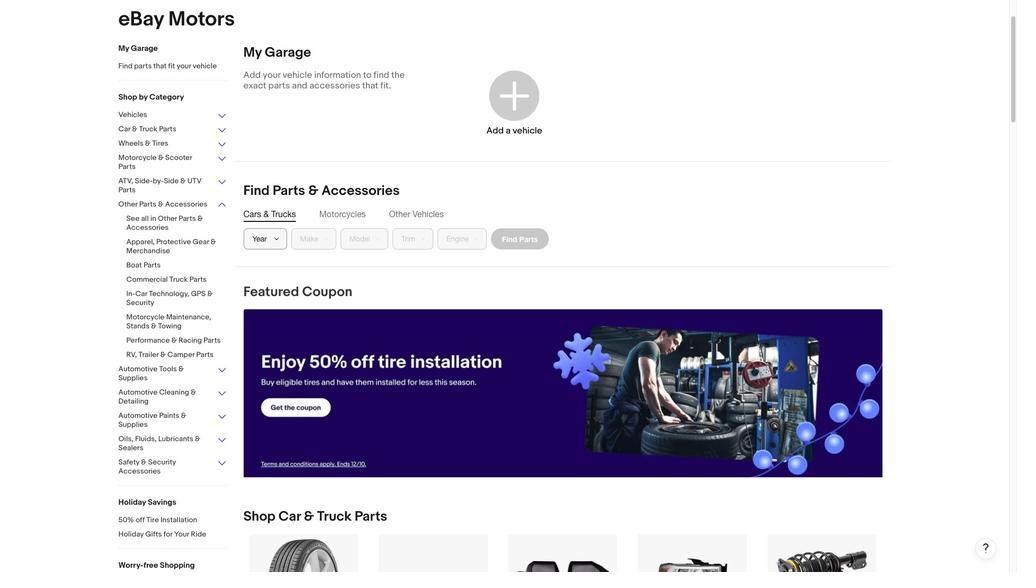Task type: vqa. For each thing, say whether or not it's contained in the screenshot.
bottommost Vehicles
yes



Task type: describe. For each thing, give the bounding box(es) containing it.
in-car technology, gps & security link
[[126, 289, 235, 308]]

1 automotive from the top
[[118, 365, 158, 374]]

gps
[[191, 289, 206, 298]]

utv
[[188, 176, 202, 185]]

gifts
[[145, 530, 162, 539]]

add for add your vehicle information to find the exact parts and accessories that fit.
[[244, 70, 261, 81]]

shop for shop car & truck parts
[[244, 509, 276, 525]]

side-
[[135, 176, 153, 185]]

ebay motors
[[118, 7, 235, 32]]

main content containing my garage
[[235, 45, 997, 572]]

free
[[144, 561, 158, 571]]

apparel,
[[126, 237, 155, 246]]

sealers
[[118, 444, 143, 453]]

boat
[[126, 261, 142, 270]]

& inside tab list
[[264, 209, 269, 219]]

my inside main content
[[244, 45, 262, 61]]

0 vertical spatial that
[[153, 61, 167, 70]]

0 horizontal spatial other
[[118, 200, 138, 209]]

accessories up see all in other parts & accessories link
[[165, 200, 208, 209]]

truck for vehicles
[[139, 125, 157, 134]]

automotive tools & supplies button
[[118, 365, 227, 384]]

add for add a vehicle
[[487, 125, 504, 136]]

detailing
[[118, 397, 149, 406]]

0 horizontal spatial my garage
[[118, 43, 158, 54]]

1 holiday from the top
[[118, 498, 146, 508]]

safety
[[118, 458, 140, 467]]

1 horizontal spatial garage
[[265, 45, 311, 61]]

featured
[[244, 284, 299, 300]]

accessories down sealers
[[118, 467, 161, 476]]

the
[[391, 70, 405, 81]]

category
[[149, 92, 184, 102]]

trucks
[[271, 209, 296, 219]]

wheels
[[118, 139, 143, 148]]

accessories up apparel,
[[126, 223, 169, 232]]

add a vehicle button
[[449, 55, 580, 151]]

tools
[[159, 365, 177, 374]]

fit.
[[381, 81, 391, 91]]

a
[[506, 125, 511, 136]]

other vehicles
[[389, 209, 444, 219]]

in
[[150, 214, 156, 223]]

shop by category
[[118, 92, 184, 102]]

holiday inside "50% off tire installation holiday gifts for your ride"
[[118, 530, 144, 539]]

savings
[[148, 498, 176, 508]]

help, opens dialogs image
[[981, 543, 992, 554]]

information
[[314, 70, 361, 81]]

find for find parts & accessories
[[244, 183, 270, 199]]

vehicle inside find parts that fit your vehicle link
[[193, 61, 217, 70]]

racing
[[179, 336, 202, 345]]

0 horizontal spatial my
[[118, 43, 129, 54]]

trailer
[[139, 350, 159, 359]]

car & truck parts button
[[118, 125, 227, 135]]

2 automotive from the top
[[118, 388, 158, 397]]

vehicles inside vehicles car & truck parts wheels & tires motorcycle & scooter parts atv, side-by-side & utv parts other parts & accessories see all in other parts & accessories apparel, protective gear & merchandise boat parts commercial truck parts in-car technology, gps & security motorcycle maintenance, stands & towing performance & racing parts rv, trailer & camper parts automotive tools & supplies automotive cleaning & detailing automotive paints & supplies oils, fluids, lubricants & sealers safety & security accessories
[[118, 110, 147, 119]]

paints
[[159, 411, 179, 420]]

for
[[164, 530, 173, 539]]

boat parts link
[[126, 261, 235, 271]]

car for shop
[[279, 509, 301, 525]]

shop car & truck parts
[[244, 509, 387, 525]]

motorcycle maintenance, stands & towing link
[[126, 313, 235, 332]]

installation
[[161, 516, 197, 525]]

to
[[363, 70, 372, 81]]

maintenance,
[[166, 313, 211, 322]]

1 supplies from the top
[[118, 374, 148, 383]]

add a vehicle image
[[487, 68, 542, 123]]

accessories
[[310, 81, 360, 91]]

cleaning
[[159, 388, 189, 397]]

your
[[174, 530, 189, 539]]

accessories up motorcycles
[[322, 183, 400, 199]]

in-
[[126, 289, 135, 298]]

truck for shop
[[317, 509, 352, 525]]

car for vehicles
[[118, 125, 130, 134]]

atv, side-by-side & utv parts button
[[118, 176, 227, 196]]

off
[[136, 516, 145, 525]]

that inside add your vehicle information to find the exact parts and accessories that fit.
[[362, 81, 379, 91]]

exact
[[244, 81, 266, 91]]

0 vertical spatial security
[[126, 298, 154, 307]]

oils, fluids, lubricants & sealers button
[[118, 435, 227, 454]]

0 horizontal spatial garage
[[131, 43, 158, 54]]

protective
[[156, 237, 191, 246]]

worry-free shopping
[[118, 561, 195, 571]]

none text field inside main content
[[244, 309, 883, 478]]

scooter
[[165, 153, 192, 162]]



Task type: locate. For each thing, give the bounding box(es) containing it.
commercial truck parts link
[[126, 275, 235, 285]]

truck
[[139, 125, 157, 134], [169, 275, 188, 284], [317, 509, 352, 525]]

1 vertical spatial car
[[135, 289, 147, 298]]

1 vertical spatial add
[[487, 125, 504, 136]]

3 automotive from the top
[[118, 411, 158, 420]]

parts inside button
[[519, 235, 538, 244]]

tab list containing cars & trucks
[[244, 208, 883, 220]]

0 horizontal spatial vehicles
[[118, 110, 147, 119]]

find parts button
[[491, 228, 549, 250]]

automotive
[[118, 365, 158, 374], [118, 388, 158, 397], [118, 411, 158, 420]]

vehicle left information
[[283, 70, 312, 81]]

1 horizontal spatial car
[[135, 289, 147, 298]]

other
[[118, 200, 138, 209], [389, 209, 410, 219], [158, 214, 177, 223]]

motorcycle up the performance
[[126, 313, 165, 322]]

50% off tire installation link
[[118, 516, 227, 526]]

and
[[292, 81, 308, 91]]

your left and
[[263, 70, 281, 81]]

parts left fit
[[134, 61, 152, 70]]

vehicle right 'a'
[[513, 125, 542, 136]]

worry-
[[118, 561, 144, 571]]

tire
[[146, 516, 159, 525]]

find parts that fit your vehicle link
[[118, 61, 227, 72]]

all
[[141, 214, 149, 223]]

stands
[[126, 322, 150, 331]]

0 vertical spatial truck
[[139, 125, 157, 134]]

&
[[132, 125, 137, 134], [145, 139, 151, 148], [158, 153, 164, 162], [180, 176, 186, 185], [308, 183, 319, 199], [158, 200, 164, 209], [264, 209, 269, 219], [198, 214, 203, 223], [211, 237, 216, 246], [207, 289, 213, 298], [151, 322, 157, 331], [172, 336, 177, 345], [160, 350, 166, 359], [179, 365, 184, 374], [191, 388, 196, 397], [181, 411, 186, 420], [195, 435, 200, 444], [141, 458, 147, 467], [304, 509, 314, 525]]

add inside add your vehicle information to find the exact parts and accessories that fit.
[[244, 70, 261, 81]]

my garage down ebay
[[118, 43, 158, 54]]

lubricants
[[158, 435, 193, 444]]

0 vertical spatial automotive
[[118, 365, 158, 374]]

technology,
[[149, 289, 189, 298]]

find for find parts
[[502, 235, 517, 244]]

0 vertical spatial car
[[118, 125, 130, 134]]

None text field
[[244, 309, 883, 478]]

my down ebay
[[118, 43, 129, 54]]

0 horizontal spatial your
[[177, 61, 191, 70]]

parts left and
[[268, 81, 290, 91]]

find for find parts that fit your vehicle
[[118, 61, 133, 70]]

0 vertical spatial add
[[244, 70, 261, 81]]

1 horizontal spatial truck
[[169, 275, 188, 284]]

by
[[139, 92, 148, 102]]

fit
[[168, 61, 175, 70]]

side
[[164, 176, 179, 185]]

by-
[[153, 176, 164, 185]]

2 horizontal spatial vehicle
[[513, 125, 542, 136]]

find parts
[[502, 235, 538, 244]]

gear
[[193, 237, 209, 246]]

add inside button
[[487, 125, 504, 136]]

parts
[[134, 61, 152, 70], [268, 81, 290, 91]]

2 vertical spatial automotive
[[118, 411, 158, 420]]

accessories
[[322, 183, 400, 199], [165, 200, 208, 209], [126, 223, 169, 232], [118, 467, 161, 476]]

performance & racing parts link
[[126, 336, 235, 346]]

vehicle inside add a vehicle button
[[513, 125, 542, 136]]

automotive paints & supplies button
[[118, 411, 227, 430]]

1 horizontal spatial vehicles
[[413, 209, 444, 219]]

find parts & accessories
[[244, 183, 400, 199]]

my garage up "exact" at the left top of the page
[[244, 45, 311, 61]]

other inside tab list
[[389, 209, 410, 219]]

security down oils, fluids, lubricants & sealers dropdown button
[[148, 458, 176, 467]]

other parts & accessories button
[[118, 200, 227, 210]]

1 vertical spatial parts
[[268, 81, 290, 91]]

towing
[[158, 322, 182, 331]]

2 vertical spatial truck
[[317, 509, 352, 525]]

1 horizontal spatial your
[[263, 70, 281, 81]]

atv,
[[118, 176, 133, 185]]

ride
[[191, 530, 206, 539]]

0 horizontal spatial find
[[118, 61, 133, 70]]

0 vertical spatial parts
[[134, 61, 152, 70]]

vehicle right fit
[[193, 61, 217, 70]]

0 horizontal spatial add
[[244, 70, 261, 81]]

add a vehicle
[[487, 125, 542, 136]]

fluids,
[[135, 435, 157, 444]]

tires
[[152, 139, 168, 148]]

1 vertical spatial shop
[[244, 509, 276, 525]]

holiday down 50%
[[118, 530, 144, 539]]

vehicle for add a vehicle
[[513, 125, 542, 136]]

supplies up detailing
[[118, 374, 148, 383]]

2 supplies from the top
[[118, 420, 148, 429]]

vehicle
[[193, 61, 217, 70], [283, 70, 312, 81], [513, 125, 542, 136]]

motorcycle & scooter parts button
[[118, 153, 227, 172]]

security
[[126, 298, 154, 307], [148, 458, 176, 467]]

shop for shop by category
[[118, 92, 137, 102]]

vehicles inside tab list
[[413, 209, 444, 219]]

1 horizontal spatial that
[[362, 81, 379, 91]]

holiday gifts for your ride link
[[118, 530, 227, 540]]

1 vertical spatial find
[[244, 183, 270, 199]]

holiday up 50%
[[118, 498, 146, 508]]

2 vertical spatial find
[[502, 235, 517, 244]]

0 vertical spatial find
[[118, 61, 133, 70]]

supplies up oils,
[[118, 420, 148, 429]]

find parts that fit your vehicle
[[118, 61, 217, 70]]

see all in other parts & accessories link
[[126, 214, 235, 233]]

0 vertical spatial shop
[[118, 92, 137, 102]]

coupon
[[302, 284, 353, 300]]

tab list
[[244, 208, 883, 220]]

1 vertical spatial that
[[362, 81, 379, 91]]

2 horizontal spatial truck
[[317, 509, 352, 525]]

1 horizontal spatial my
[[244, 45, 262, 61]]

1 vertical spatial truck
[[169, 275, 188, 284]]

see
[[126, 214, 140, 223]]

my garage inside main content
[[244, 45, 311, 61]]

1 horizontal spatial parts
[[268, 81, 290, 91]]

vehicle inside add your vehicle information to find the exact parts and accessories that fit.
[[283, 70, 312, 81]]

motors
[[168, 7, 235, 32]]

0 horizontal spatial shop
[[118, 92, 137, 102]]

shop inside main content
[[244, 509, 276, 525]]

shopping
[[160, 561, 195, 571]]

1 vertical spatial automotive
[[118, 388, 158, 397]]

50% off tire installation holiday gifts for your ride
[[118, 516, 206, 539]]

supplies
[[118, 374, 148, 383], [118, 420, 148, 429]]

0 horizontal spatial car
[[118, 125, 130, 134]]

commercial
[[126, 275, 168, 284]]

safety & security accessories button
[[118, 458, 227, 477]]

add left 'a'
[[487, 125, 504, 136]]

find inside button
[[502, 235, 517, 244]]

2 horizontal spatial find
[[502, 235, 517, 244]]

2 horizontal spatial other
[[389, 209, 410, 219]]

2 vertical spatial car
[[279, 509, 301, 525]]

garage up find parts that fit your vehicle
[[131, 43, 158, 54]]

automotive cleaning & detailing button
[[118, 388, 227, 407]]

1 horizontal spatial my garage
[[244, 45, 311, 61]]

your inside add your vehicle information to find the exact parts and accessories that fit.
[[263, 70, 281, 81]]

cars
[[244, 209, 261, 219]]

main content
[[235, 45, 997, 572]]

1 horizontal spatial other
[[158, 214, 177, 223]]

ebay
[[118, 7, 164, 32]]

0 vertical spatial vehicles
[[118, 110, 147, 119]]

rv,
[[126, 350, 137, 359]]

rv, trailer & camper parts link
[[126, 350, 235, 360]]

automotive down rv, at left
[[118, 365, 158, 374]]

1 horizontal spatial find
[[244, 183, 270, 199]]

motorcycle down wheels
[[118, 153, 157, 162]]

automotive left cleaning
[[118, 388, 158, 397]]

0 horizontal spatial vehicle
[[193, 61, 217, 70]]

wheels & tires button
[[118, 139, 227, 149]]

1 vertical spatial security
[[148, 458, 176, 467]]

garage up and
[[265, 45, 311, 61]]

performance
[[126, 336, 170, 345]]

my
[[118, 43, 129, 54], [244, 45, 262, 61]]

2 horizontal spatial car
[[279, 509, 301, 525]]

oils,
[[118, 435, 134, 444]]

add your vehicle information to find the exact parts and accessories that fit.
[[244, 70, 405, 91]]

merchandise
[[126, 246, 170, 255]]

1 vertical spatial motorcycle
[[126, 313, 165, 322]]

add
[[244, 70, 261, 81], [487, 125, 504, 136]]

that
[[153, 61, 167, 70], [362, 81, 379, 91]]

1 vertical spatial holiday
[[118, 530, 144, 539]]

2 holiday from the top
[[118, 530, 144, 539]]

enjoy 50% off tire installation image
[[244, 309, 883, 478]]

automotive down detailing
[[118, 411, 158, 420]]

vehicles car & truck parts wheels & tires motorcycle & scooter parts atv, side-by-side & utv parts other parts & accessories see all in other parts & accessories apparel, protective gear & merchandise boat parts commercial truck parts in-car technology, gps & security motorcycle maintenance, stands & towing performance & racing parts rv, trailer & camper parts automotive tools & supplies automotive cleaning & detailing automotive paints & supplies oils, fluids, lubricants & sealers safety & security accessories
[[118, 110, 221, 476]]

1 vertical spatial supplies
[[118, 420, 148, 429]]

my up "exact" at the left top of the page
[[244, 45, 262, 61]]

1 vertical spatial vehicles
[[413, 209, 444, 219]]

holiday
[[118, 498, 146, 508], [118, 530, 144, 539]]

security up stands
[[126, 298, 154, 307]]

0 horizontal spatial parts
[[134, 61, 152, 70]]

motorcycles
[[319, 209, 366, 219]]

0 horizontal spatial truck
[[139, 125, 157, 134]]

cars & trucks
[[244, 209, 296, 219]]

50%
[[118, 516, 134, 525]]

0 vertical spatial supplies
[[118, 374, 148, 383]]

that left fit
[[153, 61, 167, 70]]

1 horizontal spatial add
[[487, 125, 504, 136]]

0 vertical spatial holiday
[[118, 498, 146, 508]]

0 vertical spatial motorcycle
[[118, 153, 157, 162]]

your right fit
[[177, 61, 191, 70]]

1 horizontal spatial shop
[[244, 509, 276, 525]]

vehicle for add your vehicle information to find the exact parts and accessories that fit.
[[283, 70, 312, 81]]

1 horizontal spatial vehicle
[[283, 70, 312, 81]]

vehicles button
[[118, 110, 227, 120]]

camper
[[168, 350, 195, 359]]

0 horizontal spatial that
[[153, 61, 167, 70]]

add left and
[[244, 70, 261, 81]]

parts inside add your vehicle information to find the exact parts and accessories that fit.
[[268, 81, 290, 91]]

motorcycle
[[118, 153, 157, 162], [126, 313, 165, 322]]

that left fit.
[[362, 81, 379, 91]]



